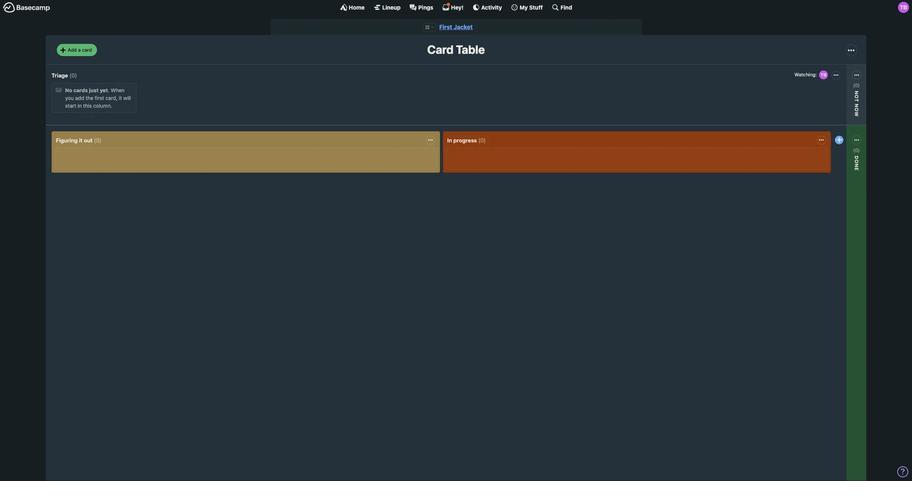 Task type: locate. For each thing, give the bounding box(es) containing it.
out
[[84, 137, 93, 144]]

cards
[[74, 87, 88, 94]]

o down t
[[855, 108, 861, 112]]

n down t
[[855, 104, 861, 108]]

it left will
[[119, 95, 122, 101]]

no cards just yet
[[65, 87, 108, 94]]

1 o from the top
[[855, 95, 861, 99]]

first
[[95, 95, 104, 101]]

yet
[[100, 87, 108, 94]]

hey!
[[451, 4, 464, 11]]

table
[[456, 43, 485, 57]]

in progress link
[[448, 137, 477, 144]]

0 vertical spatial o
[[855, 95, 861, 99]]

0 vertical spatial it
[[119, 95, 122, 101]]

1 vertical spatial n
[[855, 164, 861, 168]]

None submit
[[808, 106, 860, 115], [808, 171, 860, 180], [808, 106, 860, 115], [808, 171, 860, 180]]

it inside '. when you add the first card, it will start in this column.'
[[119, 95, 122, 101]]

1 horizontal spatial tyler black image
[[899, 2, 910, 13]]

triage
[[52, 72, 68, 79]]

3 o from the top
[[855, 160, 861, 164]]

. when you add the first card, it will start in this column.
[[65, 87, 131, 109]]

it left the out
[[79, 137, 83, 144]]

(0) right triage
[[70, 72, 77, 79]]

0 vertical spatial n
[[855, 104, 861, 108]]

tyler black image
[[899, 2, 910, 13], [819, 70, 829, 80]]

this
[[83, 103, 92, 109]]

1 vertical spatial o
[[855, 108, 861, 112]]

1 vertical spatial it
[[79, 137, 83, 144]]

pings button
[[410, 4, 434, 11]]

card
[[428, 43, 454, 57]]

watching:
[[795, 72, 818, 78], [810, 162, 834, 168]]

n
[[855, 91, 861, 95]]

n down d on the top
[[855, 164, 861, 168]]

find
[[561, 4, 573, 11]]

1 horizontal spatial it
[[119, 95, 122, 101]]

2 vertical spatial o
[[855, 160, 861, 164]]

find button
[[552, 4, 573, 11]]

o up the e
[[855, 160, 861, 164]]

progress
[[454, 137, 477, 144]]

my stuff button
[[511, 4, 543, 11]]

first jacket link
[[440, 24, 473, 30]]

the
[[86, 95, 93, 101]]

lineup link
[[374, 4, 401, 11]]

0 horizontal spatial it
[[79, 137, 83, 144]]

just
[[89, 87, 99, 94]]

a
[[78, 47, 81, 53]]

0 vertical spatial watching:
[[795, 72, 818, 78]]

0 horizontal spatial tyler black image
[[819, 70, 829, 80]]

hey! button
[[443, 3, 464, 11]]

0 vertical spatial tyler black image
[[899, 2, 910, 13]]

n
[[855, 104, 861, 108], [855, 164, 861, 168]]

e
[[855, 168, 861, 171]]

(0)
[[70, 72, 77, 79], [854, 82, 861, 88], [94, 137, 102, 144], [479, 137, 486, 144], [854, 147, 861, 153]]

figuring
[[56, 137, 78, 144]]

o up w
[[855, 95, 861, 99]]

add
[[68, 47, 77, 53]]

(0) right the out
[[94, 137, 102, 144]]

add
[[75, 95, 84, 101]]

o
[[855, 95, 861, 99], [855, 108, 861, 112], [855, 160, 861, 164]]

first jacket
[[440, 24, 473, 30]]

it
[[119, 95, 122, 101], [79, 137, 83, 144]]

no
[[65, 87, 72, 94]]



Task type: describe. For each thing, give the bounding box(es) containing it.
switch accounts image
[[3, 2, 50, 13]]

d o n e
[[855, 156, 861, 171]]

pings
[[419, 4, 434, 11]]

2 n from the top
[[855, 164, 861, 168]]

.
[[108, 87, 109, 94]]

in
[[78, 103, 82, 109]]

in progress (0)
[[448, 137, 486, 144]]

column.
[[93, 103, 112, 109]]

my
[[520, 4, 528, 11]]

(0) up d on the top
[[854, 147, 861, 153]]

figuring it out link
[[56, 137, 93, 144]]

1 vertical spatial tyler black image
[[819, 70, 829, 80]]

1 vertical spatial watching:
[[810, 162, 834, 168]]

start
[[65, 103, 76, 109]]

triage link
[[52, 72, 68, 79]]

when
[[111, 87, 125, 94]]

card,
[[105, 95, 118, 101]]

t
[[855, 99, 861, 102]]

home link
[[340, 4, 365, 11]]

n o t n o w
[[855, 91, 861, 117]]

(0) up n
[[854, 82, 861, 88]]

lineup
[[383, 4, 401, 11]]

home
[[349, 4, 365, 11]]

will
[[123, 95, 131, 101]]

o for d o n e
[[855, 160, 861, 164]]

d
[[855, 156, 861, 160]]

figuring it out (0)
[[56, 137, 102, 144]]

1 n from the top
[[855, 104, 861, 108]]

main element
[[0, 0, 913, 14]]

first
[[440, 24, 453, 30]]

w
[[855, 112, 861, 117]]

2 o from the top
[[855, 108, 861, 112]]

activity
[[482, 4, 502, 11]]

stuff
[[530, 4, 543, 11]]

in
[[448, 137, 452, 144]]

jacket
[[454, 24, 473, 30]]

card
[[82, 47, 92, 53]]

triage (0)
[[52, 72, 77, 79]]

add a card link
[[57, 44, 97, 56]]

my stuff
[[520, 4, 543, 11]]

add a card
[[68, 47, 92, 53]]

(0) right the progress
[[479, 137, 486, 144]]

activity link
[[473, 4, 502, 11]]

o for n o t n o w
[[855, 95, 861, 99]]

you
[[65, 95, 74, 101]]

card table
[[428, 43, 485, 57]]

tyler black image inside main element
[[899, 2, 910, 13]]



Task type: vqa. For each thing, say whether or not it's contained in the screenshot.
o for N o t n o w
yes



